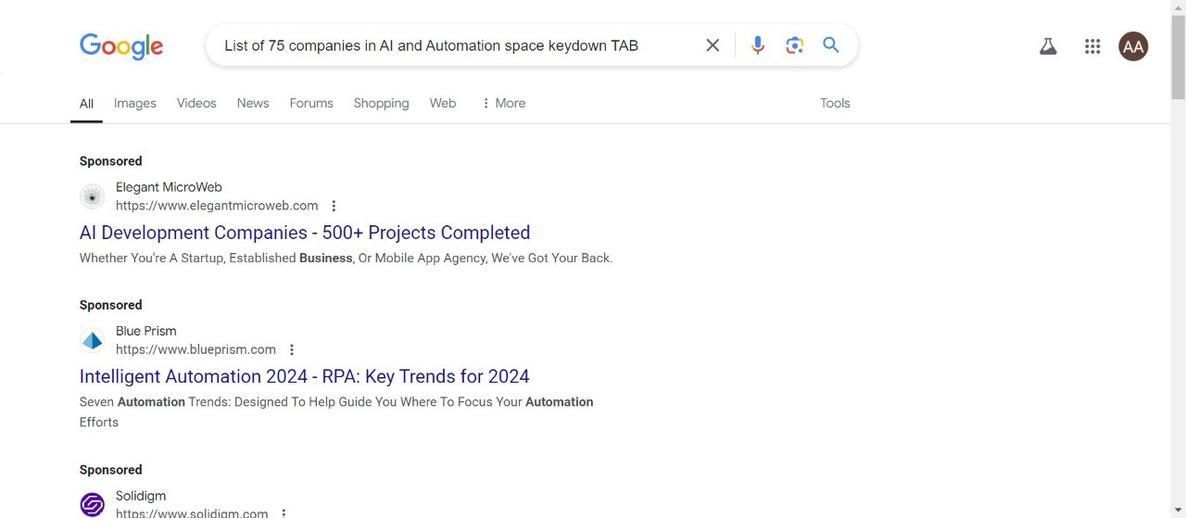 Task type: locate. For each thing, give the bounding box(es) containing it.
None text field
[[116, 198, 318, 213], [116, 342, 276, 357], [116, 198, 318, 213], [116, 342, 276, 357]]

search labs image
[[1037, 35, 1060, 57]]

Search text field
[[225, 25, 691, 65]]

None text field
[[116, 506, 268, 518]]

list item
[[70, 82, 103, 123]]

None search field
[[57, 23, 877, 66]]

list
[[70, 82, 533, 123]]



Task type: vqa. For each thing, say whether or not it's contained in the screenshot.
search box on the top of the page
yes



Task type: describe. For each thing, give the bounding box(es) containing it.
search by image image
[[784, 34, 806, 56]]

go to google home image
[[79, 33, 165, 61]]

search by voice image
[[747, 34, 769, 56]]

none text field inside ads region
[[116, 506, 268, 518]]

ads region
[[79, 151, 684, 518]]



